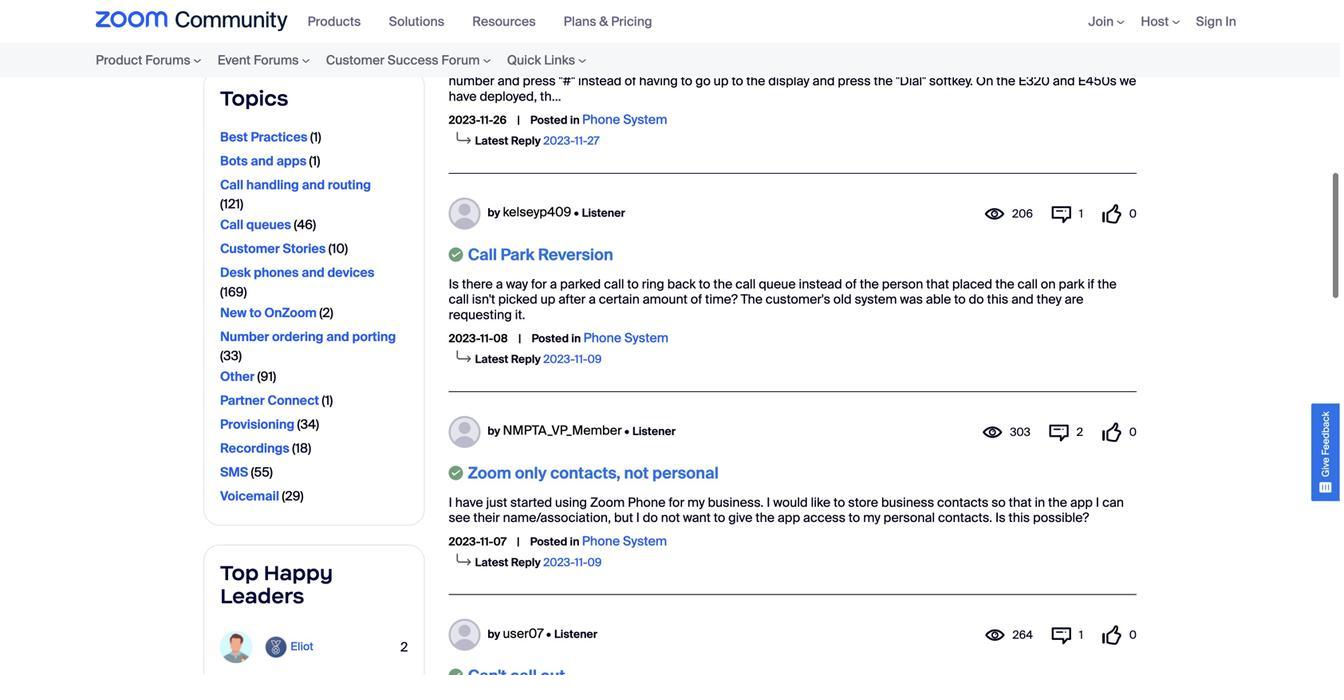 Task type: vqa. For each thing, say whether or not it's contained in the screenshot.
the Contact Center link
no



Task type: locate. For each thing, give the bounding box(es) containing it.
0 vertical spatial 2023-11-09 link
[[544, 352, 602, 367]]

0 horizontal spatial press
[[523, 73, 556, 89]]

•
[[574, 206, 579, 220], [625, 424, 630, 439], [546, 628, 551, 642]]

| for only
[[517, 535, 520, 550]]

have left 'just'
[[455, 495, 483, 511]]

to right go
[[732, 73, 744, 89]]

2 2023-11-09 link from the top
[[544, 556, 602, 571]]

2
[[323, 305, 330, 321], [1077, 425, 1084, 440], [401, 640, 408, 656]]

2023-11-09 link
[[544, 352, 602, 367], [544, 556, 602, 571]]

0 vertical spatial instead
[[578, 73, 622, 89]]

11- down requesting
[[480, 332, 494, 346]]

1 horizontal spatial on
[[1041, 276, 1056, 293]]

or right b20
[[893, 57, 905, 74]]

products
[[308, 13, 361, 30]]

2 horizontal spatial 2
[[1077, 425, 1084, 440]]

0 horizontal spatial 2
[[323, 305, 330, 321]]

and down apps on the top of the page
[[302, 177, 325, 193]]

2 vertical spatial system
[[623, 533, 667, 550]]

11- down the name/association,
[[575, 556, 588, 571]]

poly
[[468, 26, 500, 47], [449, 57, 473, 74]]

system inside 2023-11-26 | posted in phone system latest reply 2023-11-27
[[623, 111, 668, 128]]

my left business
[[864, 510, 881, 527]]

this
[[987, 291, 1009, 308], [1009, 510, 1030, 527]]

press
[[523, 73, 556, 89], [838, 73, 871, 89]]

started
[[511, 495, 552, 511]]

user07 image
[[449, 620, 481, 652]]

1 horizontal spatial as
[[755, 26, 772, 47]]

phone system link down "certain"
[[584, 330, 669, 347]]

forums down community.title image
[[145, 52, 190, 69]]

and left they
[[1012, 291, 1034, 308]]

contacts
[[938, 495, 989, 511]]

see
[[449, 510, 470, 527]]

phone inside 2023-11-07 | posted in phone system latest reply 2023-11-09
[[582, 533, 620, 550]]

on
[[837, 57, 852, 74], [1041, 276, 1056, 293]]

0 horizontal spatial end
[[691, 57, 713, 74]]

1 0 from the top
[[1130, 207, 1137, 221]]

0 vertical spatial can
[[944, 57, 965, 74]]

is inside 'is there a way for a parked call to ring back to the call queue instead of the person that placed the call on park if the call isn't picked up after a certain amount of time? the customer's old system was able to do this and they are requesting it.'
[[449, 276, 459, 293]]

phone system link down but
[[582, 533, 667, 550]]

end inside poly e320/e450 doesn't recognize "#" as end of dial. when dialing on a b20 or ccx i can dial an extension or phone number and press "#" instead of having to go up to the display and press the "dial" softkey. on the e320 and e450s we have deployed, th...
[[691, 57, 713, 74]]

"#"
[[729, 26, 751, 47], [655, 57, 671, 74], [559, 73, 575, 89]]

| inside 2023-11-26 | posted in phone system latest reply 2023-11-27
[[517, 113, 520, 128]]

community terms and guidelines link
[[241, 0, 408, 25]]

0 vertical spatial •
[[574, 206, 579, 220]]

listener
[[582, 206, 625, 220], [633, 424, 676, 439], [554, 628, 598, 642]]

1 or from the left
[[893, 57, 905, 74]]

0 horizontal spatial •
[[546, 628, 551, 642]]

not inside the i have just started using zoom phone for my business. i would like to store business contacts so that in the app i can see their name/association, but i do not want to give the app access to my personal contacts. is this possible?
[[661, 510, 680, 527]]

kelseyp409 image
[[449, 198, 481, 230]]

1 2023-11-09 link from the top
[[544, 352, 602, 367]]

&
[[599, 13, 608, 30]]

1 vertical spatial customer
[[220, 241, 280, 257]]

0 horizontal spatial that
[[927, 276, 950, 293]]

end up when
[[776, 26, 805, 47]]

2 latest from the top
[[475, 352, 509, 367]]

0 vertical spatial phone system link
[[582, 111, 668, 128]]

2023- down after
[[544, 352, 575, 367]]

menu bar containing products
[[300, 0, 672, 43]]

the
[[747, 73, 766, 89], [874, 73, 893, 89], [997, 73, 1016, 89], [714, 276, 733, 293], [860, 276, 879, 293], [996, 276, 1015, 293], [1098, 276, 1117, 293], [1049, 495, 1068, 511], [756, 510, 775, 527]]

0 vertical spatial by
[[488, 206, 500, 220]]

this left they
[[987, 291, 1009, 308]]

1 vertical spatial 09
[[588, 556, 602, 571]]

and left porting
[[326, 329, 349, 345]]

posted inside 2023-11-08 | posted in phone system latest reply 2023-11-09
[[532, 332, 569, 346]]

46
[[297, 217, 313, 233]]

• right kelseyp409 link
[[574, 206, 579, 220]]

system down but
[[623, 533, 667, 550]]

phone for contacts,
[[582, 533, 620, 550]]

0 horizontal spatial my
[[688, 495, 705, 511]]

forums right event
[[254, 52, 299, 69]]

1 vertical spatial end
[[691, 57, 713, 74]]

1 reply from the top
[[511, 134, 541, 149]]

3 latest from the top
[[475, 556, 509, 571]]

customer down products link
[[326, 52, 385, 69]]

0 vertical spatial 09
[[588, 352, 602, 367]]

poly right success
[[449, 57, 473, 74]]

1 vertical spatial 0
[[1130, 425, 1137, 440]]

11- down deployed,
[[480, 113, 493, 128]]

latest inside 2023-11-07 | posted in phone system latest reply 2023-11-09
[[475, 556, 509, 571]]

1 horizontal spatial that
[[1009, 495, 1032, 511]]

phone
[[582, 111, 620, 128], [584, 330, 622, 347], [628, 495, 666, 511], [582, 533, 620, 550]]

1 horizontal spatial end
[[776, 26, 805, 47]]

0 vertical spatial have
[[449, 88, 477, 105]]

or left phone
[[1070, 57, 1082, 74]]

by inside by kelseyp409 • listener
[[488, 206, 500, 220]]

2 reply from the top
[[511, 352, 541, 367]]

requesting
[[449, 307, 512, 323]]

to left give
[[714, 510, 726, 527]]

personal right 'store'
[[884, 510, 935, 527]]

for inside 'is there a way for a parked call to ring back to the call queue instead of the person that placed the call on park if the call isn't picked up after a certain amount of time? the customer's old system was able to do this and they are requesting it.'
[[531, 276, 547, 293]]

1 horizontal spatial press
[[838, 73, 871, 89]]

provisioning
[[220, 417, 295, 433]]

as inside poly e320/e450 doesn't recognize "#" as end of dial. when dialing on a b20 or ccx i can dial an extension or phone number and press "#" instead of having to go up to the display and press the "dial" softkey. on the e320 and e450s we have deployed, th...
[[674, 57, 688, 74]]

by for zoom
[[488, 424, 500, 439]]

2023-11-26 | posted in phone system latest reply 2023-11-27
[[449, 111, 668, 149]]

1 horizontal spatial instead
[[799, 276, 842, 293]]

system inside 2023-11-08 | posted in phone system latest reply 2023-11-09
[[625, 330, 669, 347]]

forums for event forums
[[254, 52, 299, 69]]

1 vertical spatial personal
[[884, 510, 935, 527]]

end for dial.
[[691, 57, 713, 74]]

by inside 'by nmpta_vp_member • listener'
[[488, 424, 500, 439]]

customer down call queues link
[[220, 241, 280, 257]]

quick links link
[[499, 43, 595, 77]]

1 vertical spatial by
[[488, 424, 500, 439]]

0 horizontal spatial on
[[837, 57, 852, 74]]

community
[[241, 0, 309, 10]]

reply inside 2023-11-07 | posted in phone system latest reply 2023-11-09
[[511, 556, 541, 571]]

e320/e450 for doesnt
[[504, 26, 590, 47]]

listener up zoom only contacts, not personal
[[633, 424, 676, 439]]

nmpta_vp_member
[[503, 423, 622, 439]]

extension
[[1010, 57, 1067, 74]]

call down '121'
[[220, 217, 244, 233]]

0 vertical spatial latest
[[475, 134, 509, 149]]

1 vertical spatial •
[[625, 424, 630, 439]]

0 vertical spatial end
[[776, 26, 805, 47]]

e320/e450 inside poly e320/e450 doesn't recognize "#" as end of dial. when dialing on a b20 or ccx i can dial an extension or phone number and press "#" instead of having to go up to the display and press the "dial" softkey. on the e320 and e450s we have deployed, th...
[[476, 57, 544, 74]]

listener inside 'by nmpta_vp_member • listener'
[[633, 424, 676, 439]]

1 horizontal spatial app
[[1071, 495, 1093, 511]]

27
[[588, 134, 600, 149]]

0 horizontal spatial can
[[944, 57, 965, 74]]

0 vertical spatial 2
[[323, 305, 330, 321]]

latest down 08
[[475, 352, 509, 367]]

zoom down zoom only contacts, not personal link
[[590, 495, 625, 511]]

2023- left 26
[[449, 113, 480, 128]]

phone down "certain"
[[584, 330, 622, 347]]

have
[[449, 88, 477, 105], [455, 495, 483, 511]]

listener inside by kelseyp409 • listener
[[582, 206, 625, 220]]

0 for zoom only contacts, not personal
[[1130, 425, 1137, 440]]

by right the nmpta_vp_member icon
[[488, 424, 500, 439]]

picked
[[498, 291, 538, 308]]

1 horizontal spatial up
[[714, 73, 729, 89]]

i right ccx
[[937, 57, 941, 74]]

end
[[776, 26, 805, 47], [691, 57, 713, 74]]

09 inside 2023-11-08 | posted in phone system latest reply 2023-11-09
[[588, 352, 602, 367]]

0 horizontal spatial customer
[[220, 241, 280, 257]]

call park reversion
[[468, 245, 613, 265]]

isn't
[[472, 291, 495, 308]]

top happy leaders
[[220, 561, 333, 610]]

that inside the i have just started using zoom phone for my business. i would like to store business contacts so that in the app i can see their name/association, but i do not want to give the app access to my personal contacts. is this possible?
[[1009, 495, 1032, 511]]

the left "dial"
[[874, 73, 893, 89]]

as up when
[[755, 26, 772, 47]]

| right 08
[[519, 332, 521, 346]]

1 vertical spatial on
[[1041, 276, 1056, 293]]

as left go
[[674, 57, 688, 74]]

using
[[555, 495, 587, 511]]

reply down the name/association,
[[511, 556, 541, 571]]

call up '121'
[[220, 177, 244, 193]]

or
[[893, 57, 905, 74], [1070, 57, 1082, 74]]

have down forum
[[449, 88, 477, 105]]

a left b20
[[855, 57, 862, 74]]

guidelines
[[241, 9, 304, 25]]

121
[[223, 196, 240, 213]]

listener for contacts,
[[633, 424, 676, 439]]

1 vertical spatial phone system link
[[584, 330, 669, 347]]

menu bar
[[300, 0, 672, 43], [1065, 0, 1245, 43], [64, 43, 626, 77]]

posted down the name/association,
[[530, 535, 568, 550]]

0 vertical spatial listener
[[582, 206, 625, 220]]

1 horizontal spatial dial
[[968, 57, 989, 74]]

we
[[1120, 73, 1137, 89]]

latest down the 07
[[475, 556, 509, 571]]

instead inside 'is there a way for a parked call to ring back to the call queue instead of the person that placed the call on park if the call isn't picked up after a certain amount of time? the customer's old system was able to do this and they are requesting it.'
[[799, 276, 842, 293]]

recognize up go
[[650, 26, 725, 47]]

in down after
[[572, 332, 581, 346]]

1 vertical spatial can
[[1103, 495, 1124, 511]]

• inside 'by nmpta_vp_member • listener'
[[625, 424, 630, 439]]

1 horizontal spatial is
[[996, 510, 1006, 527]]

park
[[501, 245, 535, 265]]

by user07 • listener
[[488, 626, 598, 643]]

1 09 from the top
[[588, 352, 602, 367]]

0 horizontal spatial do
[[643, 510, 658, 527]]

quick links
[[507, 52, 575, 69]]

can right ccx
[[944, 57, 965, 74]]

phone up 27
[[582, 111, 620, 128]]

have inside poly e320/e450 doesn't recognize "#" as end of dial. when dialing on a b20 or ccx i can dial an extension or phone number and press "#" instead of having to go up to the display and press the "dial" softkey. on the e320 and e450s we have deployed, th...
[[449, 88, 477, 105]]

of
[[808, 26, 823, 47], [716, 57, 728, 74], [625, 73, 636, 89], [846, 276, 857, 293], [691, 291, 702, 308]]

|
[[517, 113, 520, 128], [519, 332, 521, 346], [517, 535, 520, 550]]

latest inside 2023-11-26 | posted in phone system latest reply 2023-11-27
[[475, 134, 509, 149]]

1 horizontal spatial "#"
[[655, 57, 671, 74]]

in inside 2023-11-07 | posted in phone system latest reply 2023-11-09
[[570, 535, 580, 550]]

system down having
[[623, 111, 668, 128]]

on left the park
[[1041, 276, 1056, 293]]

solutions link
[[389, 13, 457, 30]]

sms
[[220, 464, 248, 481]]

3 reply from the top
[[511, 556, 541, 571]]

a left way
[[496, 276, 503, 293]]

contacts,
[[550, 464, 621, 484]]

in up 2023-11-27 link
[[570, 113, 580, 128]]

1 vertical spatial listener
[[633, 424, 676, 439]]

dial inside poly e320/e450 doesn't recognize "#" as end of dial. when dialing on a b20 or ccx i can dial an extension or phone number and press "#" instead of having to go up to the display and press the "dial" softkey. on the e320 and e450s we have deployed, th...
[[968, 57, 989, 74]]

| inside 2023-11-08 | posted in phone system latest reply 2023-11-09
[[519, 332, 521, 346]]

reply
[[511, 134, 541, 149], [511, 352, 541, 367], [511, 556, 541, 571]]

1 vertical spatial recognize
[[593, 57, 652, 74]]

list
[[220, 126, 408, 510]]

in inside the i have just started using zoom phone for my business. i would like to store business contacts so that in the app i can see their name/association, but i do not want to give the app access to my personal contacts. is this possible?
[[1035, 495, 1046, 511]]

it.
[[515, 307, 525, 323]]

1 horizontal spatial zoom
[[590, 495, 625, 511]]

2 vertical spatial reply
[[511, 556, 541, 571]]

system for reversion
[[625, 330, 669, 347]]

1 vertical spatial posted
[[532, 332, 569, 346]]

2 forums from the left
[[254, 52, 299, 69]]

poly up forum
[[468, 26, 500, 47]]

in for zoom only contacts, not personal
[[570, 535, 580, 550]]

for right but
[[669, 495, 685, 511]]

in inside 2023-11-26 | posted in phone system latest reply 2023-11-27
[[570, 113, 580, 128]]

1 vertical spatial call
[[220, 217, 244, 233]]

2023-11-09 link for contacts,
[[544, 556, 602, 571]]

07
[[494, 535, 507, 550]]

1 vertical spatial system
[[625, 330, 669, 347]]

join
[[1089, 13, 1114, 30]]

recognize for doesn't
[[593, 57, 652, 74]]

0 vertical spatial reply
[[511, 134, 541, 149]]

instead right queue
[[799, 276, 842, 293]]

i
[[937, 57, 941, 74], [449, 495, 452, 511], [767, 495, 770, 511], [1096, 495, 1100, 511], [636, 510, 640, 527]]

3 by from the top
[[488, 628, 500, 642]]

like
[[811, 495, 831, 511]]

park
[[1059, 276, 1085, 293]]

0 horizontal spatial or
[[893, 57, 905, 74]]

2 horizontal spatial •
[[625, 424, 630, 439]]

2 vertical spatial 0
[[1130, 628, 1137, 643]]

instead inside poly e320/e450 doesn't recognize "#" as end of dial. when dialing on a b20 or ccx i can dial an extension or phone number and press "#" instead of having to go up to the display and press the "dial" softkey. on the e320 and e450s we have deployed, th...
[[578, 73, 622, 89]]

1 horizontal spatial or
[[1070, 57, 1082, 74]]

posted down after
[[532, 332, 569, 346]]

1 vertical spatial as
[[674, 57, 688, 74]]

2 or from the left
[[1070, 57, 1082, 74]]

0 horizontal spatial up
[[541, 291, 556, 308]]

user07
[[503, 626, 544, 643]]

303
[[1010, 425, 1031, 440]]

reply inside 2023-11-26 | posted in phone system latest reply 2023-11-27
[[511, 134, 541, 149]]

1 vertical spatial e320/e450
[[476, 57, 544, 74]]

listener for reversion
[[582, 206, 625, 220]]

is inside the i have just started using zoom phone for my business. i would like to store business contacts so that in the app i can see their name/association, but i do not want to give the app access to my personal contacts. is this possible?
[[996, 510, 1006, 527]]

1 vertical spatial poly
[[449, 57, 473, 74]]

customer
[[326, 52, 385, 69], [220, 241, 280, 257]]

0 vertical spatial poly
[[468, 26, 500, 47]]

0 vertical spatial customer
[[326, 52, 385, 69]]

success
[[388, 52, 439, 69]]

1 latest from the top
[[475, 134, 509, 149]]

a inside poly e320/e450 doesn't recognize "#" as end of dial. when dialing on a b20 or ccx i can dial an extension or phone number and press "#" instead of having to go up to the display and press the "dial" softkey. on the e320 and e450s we have deployed, th...
[[855, 57, 862, 74]]

"dial"
[[896, 73, 927, 89]]

is left there at the left of page
[[449, 276, 459, 293]]

e450s
[[1078, 73, 1117, 89]]

0 vertical spatial on
[[837, 57, 852, 74]]

call left isn't
[[449, 291, 469, 308]]

eliot
[[291, 640, 314, 655]]

0 vertical spatial call
[[220, 177, 244, 193]]

e320/e450 up quick links
[[504, 26, 590, 47]]

0 horizontal spatial zoom
[[468, 464, 512, 484]]

of left time? at right
[[691, 291, 702, 308]]

1 vertical spatial latest
[[475, 352, 509, 367]]

0 horizontal spatial as
[[674, 57, 688, 74]]

1 vertical spatial zoom
[[590, 495, 625, 511]]

app
[[1071, 495, 1093, 511], [778, 510, 800, 527]]

phone inside 2023-11-08 | posted in phone system latest reply 2023-11-09
[[584, 330, 622, 347]]

of up dialing
[[808, 26, 823, 47]]

poly for poly e320/e450 doesnt recognize "#" as end of dial
[[468, 26, 500, 47]]

of left person
[[846, 276, 857, 293]]

system inside 2023-11-07 | posted in phone system latest reply 2023-11-09
[[623, 533, 667, 550]]

| right 26
[[517, 113, 520, 128]]

2 vertical spatial |
[[517, 535, 520, 550]]

posted down th...
[[531, 113, 568, 128]]

instead
[[578, 73, 622, 89], [799, 276, 842, 293]]

latest down 26
[[475, 134, 509, 149]]

posted inside 2023-11-26 | posted in phone system latest reply 2023-11-27
[[531, 113, 568, 128]]

1 horizontal spatial can
[[1103, 495, 1124, 511]]

phone for doesnt
[[582, 111, 620, 128]]

2023-11-09 link down after
[[544, 352, 602, 367]]

links
[[544, 52, 575, 69]]

that
[[927, 276, 950, 293], [1009, 495, 1032, 511]]

poly for poly e320/e450 doesn't recognize "#" as end of dial. when dialing on a b20 or ccx i can dial an extension or phone number and press "#" instead of having to go up to the display and press the "dial" softkey. on the e320 and e450s we have deployed, th...
[[449, 57, 473, 74]]

2 vertical spatial posted
[[530, 535, 568, 550]]

2 press from the left
[[838, 73, 871, 89]]

2023-11-09 link down the name/association,
[[544, 556, 602, 571]]

| for e320/e450
[[517, 113, 520, 128]]

phone left 'want'
[[628, 495, 666, 511]]

bots
[[220, 153, 248, 169]]

2 up 'number ordering and porting' link at the left of the page
[[323, 305, 330, 321]]

1 by from the top
[[488, 206, 500, 220]]

recognize down doesnt
[[593, 57, 652, 74]]

e320
[[1019, 73, 1050, 89]]

system for doesnt
[[623, 111, 668, 128]]

do right able on the right
[[969, 291, 984, 308]]

in for poly e320/e450 doesnt recognize "#" as end of dial
[[570, 113, 580, 128]]

• inside by kelseyp409 • listener
[[574, 206, 579, 220]]

and right display
[[813, 73, 835, 89]]

phone system link up 27
[[582, 111, 668, 128]]

09 for contacts,
[[588, 556, 602, 571]]

1 vertical spatial is
[[996, 510, 1006, 527]]

having
[[639, 73, 678, 89]]

plans & pricing
[[564, 13, 652, 30]]

0 vertical spatial zoom
[[468, 464, 512, 484]]

0 horizontal spatial personal
[[653, 464, 719, 484]]

09 inside 2023-11-07 | posted in phone system latest reply 2023-11-09
[[588, 556, 602, 571]]

call queues link
[[220, 214, 291, 236]]

forums
[[145, 52, 190, 69], [254, 52, 299, 69]]

end left dial.
[[691, 57, 713, 74]]

| for park
[[519, 332, 521, 346]]

customer stories link
[[220, 238, 326, 260]]

end for dial
[[776, 26, 805, 47]]

i right but
[[636, 510, 640, 527]]

topics
[[220, 85, 289, 111]]

0 vertical spatial 0
[[1130, 207, 1137, 221]]

nmpta_vp_member image
[[449, 416, 481, 448]]

1 horizontal spatial •
[[574, 206, 579, 220]]

2 left user07 icon
[[401, 640, 408, 656]]

2 0 from the top
[[1130, 425, 1137, 440]]

zoom up 'just'
[[468, 464, 512, 484]]

1 horizontal spatial not
[[661, 510, 680, 527]]

just
[[486, 495, 507, 511]]

best practices 1 bots and apps 1 call handling and routing 121 call queues 46 customer stories 10 desk phones and devices 169 new to onzoom 2 number ordering and porting 33 other 91 partner connect 1 provisioning 34 recordings 18 sms 55 voicemail 29
[[220, 129, 396, 505]]

eliot image
[[220, 632, 252, 664]]

new to onzoom link
[[220, 302, 317, 324]]

2 vertical spatial by
[[488, 628, 500, 642]]

partner connect link
[[220, 390, 319, 412]]

number
[[220, 329, 269, 345]]

in inside 2023-11-08 | posted in phone system latest reply 2023-11-09
[[572, 332, 581, 346]]

system
[[623, 111, 668, 128], [625, 330, 669, 347], [623, 533, 667, 550]]

ccx
[[908, 57, 934, 74]]

2 horizontal spatial "#"
[[729, 26, 751, 47]]

latest inside 2023-11-08 | posted in phone system latest reply 2023-11-09
[[475, 352, 509, 367]]

2 by from the top
[[488, 424, 500, 439]]

2 right 303
[[1077, 425, 1084, 440]]

the left the "the"
[[714, 276, 733, 293]]

2 09 from the top
[[588, 556, 602, 571]]

person
[[882, 276, 924, 293]]

1 horizontal spatial customer
[[326, 52, 385, 69]]

customer inside best practices 1 bots and apps 1 call handling and routing 121 call queues 46 customer stories 10 desk phones and devices 169 new to onzoom 2 number ordering and porting 33 other 91 partner connect 1 provisioning 34 recordings 18 sms 55 voicemail 29
[[220, 241, 280, 257]]

phone inside the i have just started using zoom phone for my business. i would like to store business contacts so that in the app i can see their name/association, but i do not want to give the app access to my personal contacts. is this possible?
[[628, 495, 666, 511]]

1 vertical spatial this
[[1009, 510, 1030, 527]]

e320/e450
[[504, 26, 590, 47], [476, 57, 544, 74]]

is there a way for a parked call to ring back to the call queue instead of the person that placed the call on park if the call isn't picked up after a certain amount of time? the customer's old system was able to do this and they are requesting it.
[[449, 276, 1117, 323]]

if
[[1088, 276, 1095, 293]]

provisioning link
[[220, 414, 295, 436]]

e320/e450 up deployed,
[[476, 57, 544, 74]]

0 vertical spatial as
[[755, 26, 772, 47]]

reply inside 2023-11-08 | posted in phone system latest reply 2023-11-09
[[511, 352, 541, 367]]

and down best practices link
[[251, 153, 274, 169]]

is right contacts.
[[996, 510, 1006, 527]]

recognize inside poly e320/e450 doesn't recognize "#" as end of dial. when dialing on a b20 or ccx i can dial an extension or phone number and press "#" instead of having to go up to the display and press the "dial" softkey. on the e320 and e450s we have deployed, th...
[[593, 57, 652, 74]]

0 horizontal spatial instead
[[578, 73, 622, 89]]

1 horizontal spatial for
[[669, 495, 685, 511]]

up right go
[[714, 73, 729, 89]]

to right new
[[250, 305, 262, 321]]

1 vertical spatial have
[[455, 495, 483, 511]]

phone inside 2023-11-26 | posted in phone system latest reply 2023-11-27
[[582, 111, 620, 128]]

0 horizontal spatial for
[[531, 276, 547, 293]]

1 vertical spatial up
[[541, 291, 556, 308]]

for inside the i have just started using zoom phone for my business. i would like to store business contacts so that in the app i can see their name/association, but i do not want to give the app access to my personal contacts. is this possible?
[[669, 495, 685, 511]]

1 vertical spatial dial
[[968, 57, 989, 74]]

0 vertical spatial recognize
[[650, 26, 725, 47]]

join link
[[1089, 13, 1125, 30]]

0 horizontal spatial app
[[778, 510, 800, 527]]

customer success forum
[[326, 52, 480, 69]]

go
[[696, 73, 711, 89]]

in down the name/association,
[[570, 535, 580, 550]]

product
[[96, 52, 142, 69]]

can inside the i have just started using zoom phone for my business. i would like to store business contacts so that in the app i can see their name/association, but i do not want to give the app access to my personal contacts. is this possible?
[[1103, 495, 1124, 511]]

1 vertical spatial |
[[519, 332, 521, 346]]

• inside by user07 • listener
[[546, 628, 551, 642]]

for right way
[[531, 276, 547, 293]]

time?
[[705, 291, 738, 308]]

1 forums from the left
[[145, 52, 190, 69]]

to inside best practices 1 bots and apps 1 call handling and routing 121 call queues 46 customer stories 10 desk phones and devices 169 new to onzoom 2 number ordering and porting 33 other 91 partner connect 1 provisioning 34 recordings 18 sms 55 voicemail 29
[[250, 305, 262, 321]]

0 vertical spatial posted
[[531, 113, 568, 128]]

| inside 2023-11-07 | posted in phone system latest reply 2023-11-09
[[517, 535, 520, 550]]

this inside the i have just started using zoom phone for my business. i would like to store business contacts so that in the app i can see their name/association, but i do not want to give the app access to my personal contacts. is this possible?
[[1009, 510, 1030, 527]]

2 vertical spatial phone system link
[[582, 533, 667, 550]]

is
[[449, 276, 459, 293], [996, 510, 1006, 527]]

posted inside 2023-11-07 | posted in phone system latest reply 2023-11-09
[[530, 535, 568, 550]]

poly inside poly e320/e450 doesn't recognize "#" as end of dial. when dialing on a b20 or ccx i can dial an extension or phone number and press "#" instead of having to go up to the display and press the "dial" softkey. on the e320 and e450s we have deployed, th...
[[449, 57, 473, 74]]

1 horizontal spatial 2
[[401, 640, 408, 656]]



Task type: describe. For each thing, give the bounding box(es) containing it.
kelseyp409 link
[[503, 204, 572, 221]]

community.title image
[[96, 11, 288, 32]]

would
[[773, 495, 808, 511]]

recognize for doesnt
[[650, 26, 725, 47]]

host
[[1141, 13, 1169, 30]]

08
[[494, 332, 508, 346]]

• for reversion
[[574, 206, 579, 220]]

dialing
[[795, 57, 834, 74]]

top happy leaders heading
[[220, 561, 408, 610]]

to left go
[[681, 73, 693, 89]]

call left the park
[[1018, 276, 1038, 293]]

only
[[515, 464, 547, 484]]

and down the quick
[[498, 73, 520, 89]]

206
[[1013, 207, 1033, 221]]

call right parked
[[604, 276, 624, 293]]

call park reversion link
[[468, 245, 613, 265]]

stories
[[283, 241, 326, 257]]

1 vertical spatial 2
[[1077, 425, 1084, 440]]

number ordering and porting link
[[220, 326, 396, 348]]

264
[[1013, 628, 1033, 643]]

their
[[473, 510, 500, 527]]

top
[[220, 561, 259, 587]]

voicemail link
[[220, 486, 279, 508]]

up inside poly e320/e450 doesn't recognize "#" as end of dial. when dialing on a b20 or ccx i can dial an extension or phone number and press "#" instead of having to go up to the display and press the "dial" softkey. on the e320 and e450s we have deployed, th...
[[714, 73, 729, 89]]

latest for poly
[[475, 134, 509, 149]]

posted for e320/e450
[[531, 113, 568, 128]]

phone for reversion
[[584, 330, 622, 347]]

ring
[[642, 276, 665, 293]]

1 right "practices"
[[314, 129, 318, 146]]

1 right connect
[[325, 393, 330, 409]]

community terms and guidelines
[[241, 0, 373, 25]]

desk phones and devices link
[[220, 262, 375, 284]]

menu bar containing join
[[1065, 0, 1245, 43]]

0 for call park reversion
[[1130, 207, 1137, 221]]

2023- down requesting
[[449, 332, 480, 346]]

name/association,
[[503, 510, 611, 527]]

latest for call
[[475, 352, 509, 367]]

by inside by user07 • listener
[[488, 628, 500, 642]]

to right like
[[834, 495, 845, 511]]

a left after
[[550, 276, 557, 293]]

1 right apps on the top of the page
[[312, 153, 317, 169]]

the right so in the bottom right of the page
[[1049, 495, 1068, 511]]

deployed,
[[480, 88, 537, 105]]

customer success forum link
[[318, 43, 499, 77]]

zoom only contacts, not personal link
[[468, 464, 719, 484]]

2023-11-27 link
[[544, 134, 600, 149]]

porting
[[352, 329, 396, 345]]

contacts.
[[938, 510, 993, 527]]

0 vertical spatial dial
[[827, 26, 854, 47]]

2 vertical spatial 2
[[401, 640, 408, 656]]

call left queue
[[736, 276, 756, 293]]

to right able on the right
[[955, 291, 966, 308]]

phone system link for contacts,
[[582, 533, 667, 550]]

the right old
[[860, 276, 879, 293]]

zoom inside the i have just started using zoom phone for my business. i would like to store business contacts so that in the app i can see their name/association, but i do not want to give the app access to my personal contacts. is this possible?
[[590, 495, 625, 511]]

a right after
[[589, 291, 596, 308]]

product forums link
[[96, 43, 210, 77]]

possible?
[[1033, 510, 1090, 527]]

customer inside menu bar
[[326, 52, 385, 69]]

access
[[803, 510, 846, 527]]

happy
[[264, 561, 333, 587]]

community champion | zoom partner image
[[264, 636, 288, 660]]

2023- down the name/association,
[[544, 556, 575, 571]]

1 right '206'
[[1079, 207, 1084, 221]]

by for call
[[488, 206, 500, 220]]

e320/e450 for doesn't
[[476, 57, 544, 74]]

placed
[[953, 276, 993, 293]]

practices
[[251, 129, 308, 146]]

sign
[[1196, 13, 1223, 30]]

the right 'placed'
[[996, 276, 1015, 293]]

devices
[[328, 265, 375, 281]]

i left the would
[[767, 495, 770, 511]]

amount
[[643, 291, 688, 308]]

there
[[462, 276, 493, 293]]

user07 link
[[503, 626, 544, 643]]

new
[[220, 305, 247, 321]]

11- down their
[[480, 535, 494, 550]]

do inside the i have just started using zoom phone for my business. i would like to store business contacts so that in the app i can see their name/association, but i do not want to give the app access to my personal contacts. is this possible?
[[643, 510, 658, 527]]

29
[[285, 488, 300, 505]]

recordings link
[[220, 438, 290, 460]]

phone system link for doesnt
[[582, 111, 668, 128]]

169
[[223, 284, 244, 301]]

leaders
[[220, 584, 304, 610]]

posted for only
[[530, 535, 568, 550]]

kelseyp409
[[503, 204, 572, 221]]

2023-11-09 link for reversion
[[544, 352, 602, 367]]

way
[[506, 276, 528, 293]]

do inside 'is there a way for a parked call to ring back to the call queue instead of the person that placed the call on park if the call isn't picked up after a certain amount of time? the customer's old system was able to do this and they are requesting it.'
[[969, 291, 984, 308]]

recordings
[[220, 441, 290, 457]]

0 horizontal spatial "#"
[[559, 73, 575, 89]]

pricing
[[611, 13, 652, 30]]

and inside 'is there a way for a parked call to ring back to the call queue instead of the person that placed the call on park if the call isn't picked up after a certain amount of time? the customer's old system was able to do this and they are requesting it.'
[[1012, 291, 1034, 308]]

i right possible?
[[1096, 495, 1100, 511]]

1 horizontal spatial my
[[864, 510, 881, 527]]

posted for park
[[532, 332, 569, 346]]

i inside poly e320/e450 doesn't recognize "#" as end of dial. when dialing on a b20 or ccx i can dial an extension or phone number and press "#" instead of having to go up to the display and press the "dial" softkey. on the e320 and e450s we have deployed, th...
[[937, 57, 941, 74]]

system for contacts,
[[623, 533, 667, 550]]

in
[[1226, 13, 1237, 30]]

softkey.
[[930, 73, 973, 89]]

listener inside by user07 • listener
[[554, 628, 598, 642]]

that inside 'is there a way for a parked call to ring back to the call queue instead of the person that placed the call on park if the call isn't picked up after a certain amount of time? the customer's old system was able to do this and they are requesting it.'
[[927, 276, 950, 293]]

was
[[900, 291, 923, 308]]

reversion
[[538, 245, 613, 265]]

event forums
[[218, 52, 299, 69]]

number of accepted solutions: 2 image
[[401, 624, 408, 672]]

34
[[300, 417, 316, 433]]

the left display
[[747, 73, 766, 89]]

personal inside the i have just started using zoom phone for my business. i would like to store business contacts so that in the app i can see their name/association, but i do not want to give the app access to my personal contacts. is this possible?
[[884, 510, 935, 527]]

event forums link
[[210, 43, 318, 77]]

of left dial.
[[716, 57, 728, 74]]

on inside poly e320/e450 doesn't recognize "#" as end of dial. when dialing on a b20 or ccx i can dial an extension or phone number and press "#" instead of having to go up to the display and press the "dial" softkey. on the e320 and e450s we have deployed, th...
[[837, 57, 852, 74]]

the right give
[[756, 510, 775, 527]]

the right the on
[[997, 73, 1016, 89]]

store
[[848, 495, 879, 511]]

0 horizontal spatial not
[[624, 464, 649, 484]]

1 right 264
[[1079, 628, 1084, 643]]

2 inside best practices 1 bots and apps 1 call handling and routing 121 call queues 46 customer stories 10 desk phones and devices 169 new to onzoom 2 number ordering and porting 33 other 91 partner connect 1 provisioning 34 recordings 18 sms 55 voicemail 29
[[323, 305, 330, 321]]

and down stories
[[302, 265, 325, 281]]

up inside 'is there a way for a parked call to ring back to the call queue instead of the person that placed the call on park if the call isn't picked up after a certain amount of time? the customer's old system was able to do this and they are requesting it.'
[[541, 291, 556, 308]]

"#" for dial
[[729, 26, 751, 47]]

0 vertical spatial personal
[[653, 464, 719, 484]]

i have just started using zoom phone for my business. i would like to store business contacts so that in the app i can see their name/association, but i do not want to give the app access to my personal contacts. is this possible?
[[449, 495, 1124, 527]]

eliot link
[[220, 632, 326, 664]]

call handling and routing link
[[220, 174, 371, 196]]

dial.
[[731, 57, 755, 74]]

other
[[220, 369, 255, 385]]

other link
[[220, 366, 255, 388]]

system
[[855, 291, 897, 308]]

sign in link
[[1196, 13, 1237, 30]]

as for dial.
[[674, 57, 688, 74]]

doesnt
[[594, 26, 646, 47]]

reply for only
[[511, 556, 541, 571]]

as for dial
[[755, 26, 772, 47]]

3 0 from the top
[[1130, 628, 1137, 643]]

to right back
[[699, 276, 711, 293]]

to right access
[[849, 510, 860, 527]]

of left having
[[625, 73, 636, 89]]

are
[[1065, 291, 1084, 308]]

b20
[[865, 57, 890, 74]]

old
[[834, 291, 852, 308]]

onzoom
[[265, 305, 317, 321]]

the right if
[[1098, 276, 1117, 293]]

have inside the i have just started using zoom phone for my business. i would like to store business contacts so that in the app i can see their name/association, but i do not want to give the app access to my personal contacts. is this possible?
[[455, 495, 483, 511]]

phone system link for reversion
[[584, 330, 669, 347]]

terms
[[312, 0, 348, 10]]

11- down after
[[575, 352, 588, 367]]

09 for reversion
[[588, 352, 602, 367]]

voicemail
[[220, 488, 279, 505]]

18
[[295, 441, 308, 457]]

ordering
[[272, 329, 324, 345]]

"#" for dial.
[[655, 57, 671, 74]]

phone
[[1085, 57, 1123, 74]]

the
[[741, 291, 763, 308]]

connect
[[268, 393, 319, 409]]

event
[[218, 52, 251, 69]]

on inside 'is there a way for a parked call to ring back to the call queue instead of the person that placed the call on park if the call isn't picked up after a certain amount of time? the customer's old system was able to do this and they are requesting it.'
[[1041, 276, 1056, 293]]

can inside poly e320/e450 doesn't recognize "#" as end of dial. when dialing on a b20 or ccx i can dial an extension or phone number and press "#" instead of having to go up to the display and press the "dial" softkey. on the e320 and e450s we have deployed, th...
[[944, 57, 965, 74]]

2023-11-07 | posted in phone system latest reply 2023-11-09
[[449, 533, 667, 571]]

i left their
[[449, 495, 452, 511]]

resources
[[473, 13, 536, 30]]

this inside 'is there a way for a parked call to ring back to the call queue instead of the person that placed the call on park if the call isn't picked up after a certain amount of time? the customer's old system was able to do this and they are requesting it.'
[[987, 291, 1009, 308]]

give
[[729, 510, 753, 527]]

11- up by kelseyp409 • listener
[[575, 134, 588, 149]]

reply for park
[[511, 352, 541, 367]]

forum
[[442, 52, 480, 69]]

by kelseyp409 • listener
[[488, 204, 625, 221]]

2023- left 27
[[544, 134, 575, 149]]

and inside community terms and guidelines
[[351, 0, 373, 10]]

and right e320 on the right of page
[[1053, 73, 1075, 89]]

menu bar containing product forums
[[64, 43, 626, 77]]

sms link
[[220, 462, 248, 484]]

topics heading
[[220, 85, 408, 111]]

an
[[992, 57, 1007, 74]]

latest for zoom
[[475, 556, 509, 571]]

list containing best practices
[[220, 126, 408, 510]]

1 press from the left
[[523, 73, 556, 89]]

• for contacts,
[[625, 424, 630, 439]]

2023- down see
[[449, 535, 480, 550]]

2 vertical spatial call
[[468, 245, 497, 265]]

to left ring
[[627, 276, 639, 293]]

forums for product forums
[[145, 52, 190, 69]]

in for call park reversion
[[572, 332, 581, 346]]

resources link
[[473, 13, 548, 30]]

55
[[254, 464, 270, 481]]

reply for e320/e450
[[511, 134, 541, 149]]

33
[[223, 348, 239, 365]]



